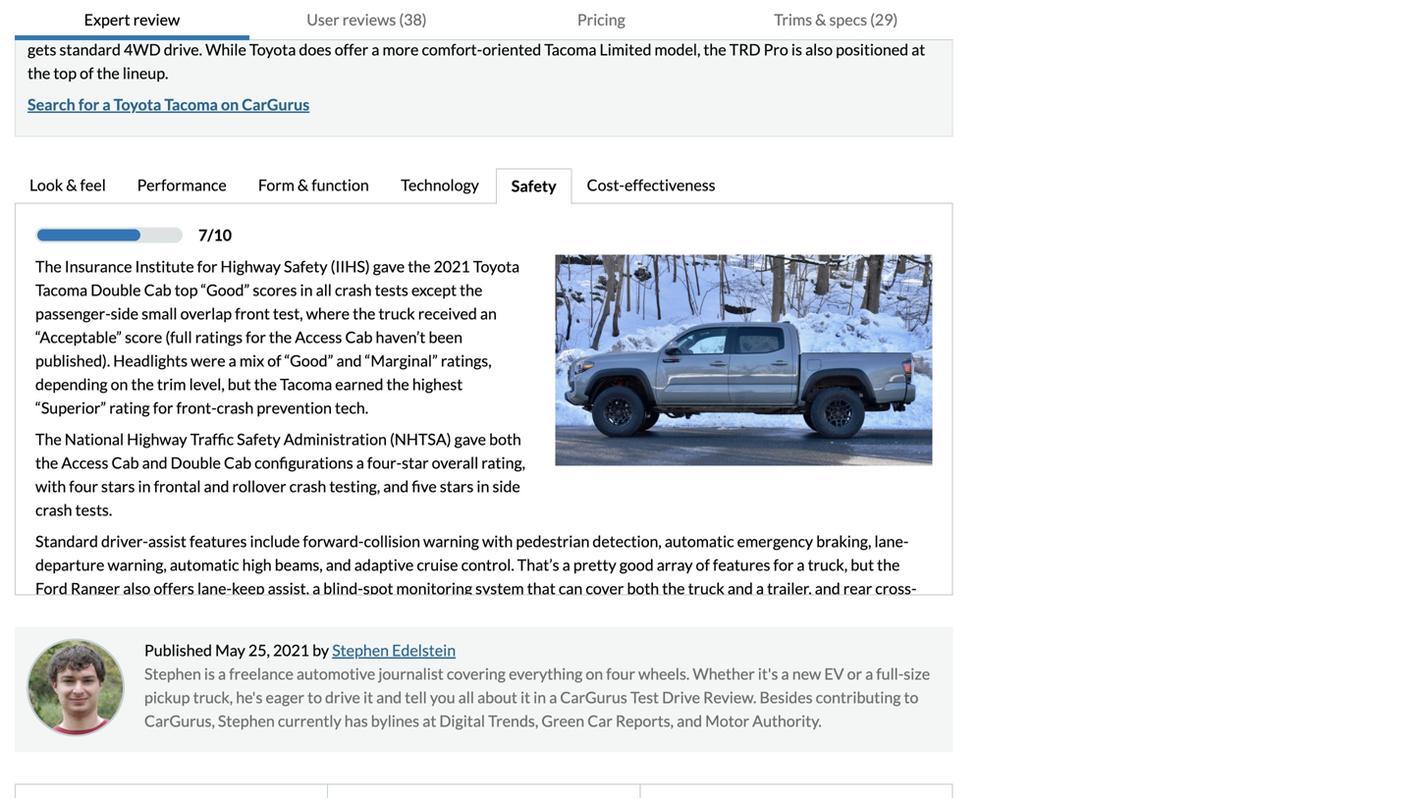Task type: describe. For each thing, give the bounding box(es) containing it.
besides
[[760, 688, 813, 708]]

is inside published may 25, 2021 by stephen edelstein stephen is a freelance automotive journalist covering everything on four wheels. whether it's a new ev or a full-size pickup truck, he's eager to drive it and tell you all about it in a cargurus test drive review. besides contributing to cargurus, stephen currently has bylines at digital trends, green car reports, and motor authority.
[[204, 665, 215, 684]]

the down headlights
[[131, 375, 154, 394]]

the down mix
[[254, 375, 277, 394]]

eager
[[266, 688, 305, 708]]

cross-
[[876, 579, 917, 598]]

1 vertical spatial toyota
[[114, 95, 161, 114]]

crash down (iihs)
[[335, 281, 372, 300]]

or
[[848, 665, 863, 684]]

haven't
[[376, 328, 426, 347]]

freelance
[[229, 665, 294, 684]]

vehicle
[[88, 16, 136, 35]]

trims & specs (29) tab
[[719, 0, 954, 40]]

1 stars from the left
[[101, 477, 135, 496]]

beams,
[[275, 556, 323, 575]]

0 horizontal spatial pro
[[270, 16, 295, 35]]

also inside standard driver-assist features include forward-collision warning with pedestrian detection, automatic emergency braking, lane- departure warning, automatic high beams, and adaptive cruise control. that's a pretty good array of features for a truck, but the ford ranger also offers lane-keep assist, a blind-spot monitoring system that can cover both the truck and a trailer, and rear cross- traffic alert.
[[123, 579, 151, 598]]

the up an
[[460, 281, 483, 300]]

a down may
[[218, 665, 226, 684]]

driver-
[[101, 532, 148, 551]]

for inside standard driver-assist features include forward-collision warning with pedestrian detection, automatic emergency braking, lane- departure warning, automatic high beams, and adaptive cruise control. that's a pretty good array of features for a truck, but the ford ranger also offers lane-keep assist, a blind-spot monitoring system that can cover both the truck and a trailer, and rear cross- traffic alert.
[[774, 556, 794, 575]]

safety inside the national highway traffic safety administration (nhtsa) gave both the access cab and double cab configurations a four-star overall rating, with four stars in frontal and rollover crash testing, and five stars in side crash tests.
[[237, 430, 281, 449]]

gets
[[28, 40, 56, 59]]

reviews
[[343, 10, 396, 29]]

truck, inside published may 25, 2021 by stephen edelstein stephen is a freelance automotive journalist covering everything on four wheels. whether it's a new ev or a full-size pickup truck, he's eager to drive it and tell you all about it in a cargurus test drive review. besides contributing to cargurus, stephen currently has bylines at digital trends, green car reports, and motor authority.
[[193, 688, 233, 708]]

car
[[588, 712, 613, 731]]

0 vertical spatial is
[[476, 16, 487, 35]]

0 horizontal spatial "good"
[[201, 281, 250, 300]]

trailer,
[[767, 579, 812, 598]]

passenger-
[[35, 304, 111, 323]]

a inside the insurance institute for highway safety (iihs) gave the 2021 toyota tacoma double cab top "good" scores in all crash tests except the passenger-side small overlap front test, where the truck received an "acceptable" score (full ratings for the access cab haven't been published). headlights were a mix of "good" and "marginal" ratings, depending on the trim level, but the tacoma earned the highest "superior" rating for front-crash prevention tech.
[[229, 351, 237, 371]]

about
[[478, 688, 518, 708]]

(38)
[[399, 10, 427, 29]]

wheels.
[[639, 665, 690, 684]]

search for a toyota tacoma on cargurus link
[[28, 95, 310, 114]]

detection,
[[593, 532, 662, 551]]

tacoma down lineup.
[[164, 95, 218, 114]]

front-
[[176, 399, 217, 418]]

configurations
[[255, 454, 353, 473]]

comfort-
[[422, 40, 483, 59]]

full-
[[877, 665, 904, 684]]

and up frontal
[[142, 454, 168, 473]]

keep
[[232, 579, 265, 598]]

1 horizontal spatial it
[[521, 688, 531, 708]]

performance tab
[[122, 169, 244, 205]]

"superior"
[[35, 399, 106, 418]]

safety inside the insurance institute for highway safety (iihs) gave the 2021 toyota tacoma double cab top "good" scores in all crash tests except the passenger-side small overlap front test, where the truck received an "acceptable" score (full ratings for the access cab haven't been published). headlights were a mix of "good" and "marginal" ratings, depending on the trim level, but the tacoma earned the highest "superior" rating for front-crash prevention tech.
[[284, 257, 328, 276]]

standard driver-assist features include forward-collision warning with pedestrian detection, automatic emergency braking, lane- departure warning, automatic high beams, and adaptive cruise control. that's a pretty good array of features for a truck, but the ford ranger also offers lane-keep assist, a blind-spot monitoring system that can cover both the truck and a trailer, and rear cross- traffic alert.
[[35, 532, 917, 622]]

a inside the national highway traffic safety administration (nhtsa) gave both the access cab and double cab configurations a four-star overall rating, with four stars in frontal and rollover crash testing, and five stars in side crash tests.
[[356, 454, 364, 473]]

1 horizontal spatial automatic
[[665, 532, 735, 551]]

traffic
[[35, 603, 77, 622]]

tech.
[[335, 399, 369, 418]]

level,
[[189, 375, 225, 394]]

for right search
[[78, 95, 99, 114]]

a right or
[[866, 665, 874, 684]]

truck inside standard driver-assist features include forward-collision warning with pedestrian detection, automatic emergency braking, lane- departure warning, automatic high beams, and adaptive cruise control. that's a pretty good array of features for a truck, but the ford ranger also offers lane-keep assist, a blind-spot monitoring system that can cover both the truck and a trailer, and rear cross- traffic alert.
[[688, 579, 725, 598]]

published).
[[35, 351, 110, 371]]

function
[[312, 175, 369, 195]]

for down trim
[[153, 399, 173, 418]]

cab down national
[[112, 454, 139, 473]]

the down array
[[662, 579, 685, 598]]

double inside the insurance institute for highway safety (iihs) gave the 2021 toyota tacoma double cab top "good" scores in all crash tests except the passenger-side small overlap front test, where the truck received an "acceptable" score (full ratings for the access cab haven't been published). headlights were a mix of "good" and "marginal" ratings, depending on the trim level, but the tacoma earned the highest "superior" rating for front-crash prevention tech.
[[91, 281, 141, 300]]

the down tests on the top
[[353, 304, 376, 323]]

for down /
[[197, 257, 218, 276]]

1 vertical spatial "good"
[[285, 351, 333, 371]]

and up bylines
[[376, 688, 402, 708]]

1 horizontal spatial pro
[[448, 16, 473, 35]]

form & function tab
[[244, 169, 386, 205]]

tacoma down off-
[[545, 40, 597, 59]]

the down test,
[[269, 328, 292, 347]]

& for look
[[66, 175, 77, 195]]

and down four-
[[383, 477, 409, 496]]

and right frontal
[[204, 477, 229, 496]]

crash down 'configurations'
[[290, 477, 326, 496]]

the right "model,"
[[704, 40, 727, 59]]

truck inside the insurance institute for highway safety (iihs) gave the 2021 toyota tacoma double cab top "good" scores in all crash tests except the passenger-side small overlap front test, where the truck received an "acceptable" score (full ratings for the access cab haven't been published). headlights were a mix of "good" and "marginal" ratings, depending on the trim level, but the tacoma earned the highest "superior" rating for front-crash prevention tech.
[[379, 304, 415, 323]]

so
[[824, 16, 840, 35]]

of up "model,"
[[670, 16, 684, 35]]

and up blind-
[[326, 556, 351, 575]]

mix
[[240, 351, 264, 371]]

does
[[299, 40, 332, 59]]

ev
[[825, 665, 845, 684]]

a right it's
[[782, 665, 790, 684]]

focused
[[613, 16, 667, 35]]

four inside published may 25, 2021 by stephen edelstein stephen is a freelance automotive journalist covering everything on four wheels. whether it's a new ev or a full-size pickup truck, he's eager to drive it and tell you all about it in a cargurus test drive review. besides contributing to cargurus, stephen currently has bylines at digital trends, green car reports, and motor authority.
[[606, 665, 636, 684]]

& for form
[[298, 175, 309, 195]]

1 vertical spatial lane-
[[197, 579, 232, 598]]

access inside the national highway traffic safety administration (nhtsa) gave both the access cab and double cab configurations a four-star overall rating, with four stars in frontal and rollover crash testing, and five stars in side crash tests.
[[61, 454, 109, 473]]

a left 'trailer,'
[[756, 579, 764, 598]]

0 horizontal spatial it
[[364, 688, 373, 708]]

and down drive
[[677, 712, 703, 731]]

of inside the insurance institute for highway safety (iihs) gave the 2021 toyota tacoma double cab top "good" scores in all crash tests except the passenger-side small overlap front test, where the truck received an "acceptable" score (full ratings for the access cab haven't been published). headlights were a mix of "good" and "marginal" ratings, depending on the trim level, but the tacoma earned the highest "superior" rating for front-crash prevention tech.
[[267, 351, 282, 371]]

(29)
[[871, 10, 898, 29]]

cost-effectiveness tab
[[572, 169, 733, 205]]

pedestrian
[[516, 532, 590, 551]]

naturally,
[[843, 16, 906, 35]]

assist
[[148, 532, 187, 551]]

1 vertical spatial is
[[792, 40, 803, 59]]

(full
[[165, 328, 192, 347]]

institute
[[135, 257, 194, 276]]

the up except on the top left
[[408, 257, 431, 276]]

side inside the national highway traffic safety administration (nhtsa) gave both the access cab and double cab configurations a four-star overall rating, with four stars in frontal and rollover crash testing, and five stars in side crash tests.
[[493, 477, 521, 496]]

traffic
[[190, 430, 234, 449]]

cab up rollover
[[224, 454, 252, 473]]

2 tab from the left
[[328, 786, 641, 799]]

0 horizontal spatial automatic
[[170, 556, 239, 575]]

braking,
[[817, 532, 872, 551]]

while
[[205, 40, 246, 59]]

1 horizontal spatial trd
[[414, 16, 445, 35]]

form
[[258, 175, 295, 195]]

tacoma up while
[[180, 16, 233, 35]]

the up cross-
[[878, 556, 900, 575]]

a up 'trailer,'
[[797, 556, 805, 575]]

rollover
[[232, 477, 286, 496]]

0 vertical spatial cargurus
[[242, 95, 310, 114]]

crash down level,
[[217, 399, 254, 418]]

side inside the insurance institute for highway safety (iihs) gave the 2021 toyota tacoma double cab top "good" scores in all crash tests except the passenger-side small overlap front test, where the truck received an "acceptable" score (full ratings for the access cab haven't been published). headlights were a mix of "good" and "marginal" ratings, depending on the trim level, but the tacoma earned the highest "superior" rating for front-crash prevention tech.
[[111, 304, 139, 323]]

model,
[[655, 40, 701, 59]]

& for trims
[[816, 10, 827, 29]]

and left 'trailer,'
[[728, 579, 753, 598]]

the inside the national highway traffic safety administration (nhtsa) gave both the access cab and double cab configurations a four-star overall rating, with four stars in frontal and rollover crash testing, and five stars in side crash tests.
[[35, 454, 58, 473]]

0 vertical spatial on
[[221, 95, 239, 114]]

whether
[[693, 665, 755, 684]]

look & feel tab
[[15, 169, 122, 205]]

been
[[429, 328, 463, 347]]

a down everything
[[549, 688, 557, 708]]

3 tab from the left
[[641, 786, 953, 799]]

four inside the national highway traffic safety administration (nhtsa) gave both the access cab and double cab configurations a four-star overall rating, with four stars in frontal and rollover crash testing, and five stars in side crash tests.
[[69, 477, 98, 496]]

in left frontal
[[138, 477, 151, 496]]

of down standard
[[80, 63, 94, 83]]

green
[[542, 712, 585, 731]]

warning
[[424, 532, 479, 551]]

oriented
[[483, 40, 542, 59]]

the for 2021
[[35, 257, 62, 276]]

departure
[[35, 556, 105, 575]]

and inside the insurance institute for highway safety (iihs) gave the 2021 toyota tacoma double cab top "good" scores in all crash tests except the passenger-side small overlap front test, where the truck received an "acceptable" score (full ratings for the access cab haven't been published). headlights were a mix of "good" and "marginal" ratings, depending on the trim level, but the tacoma earned the highest "superior" rating for front-crash prevention tech.
[[336, 351, 362, 371]]

2 stars from the left
[[440, 477, 474, 496]]

tacoma left trims
[[713, 16, 765, 35]]

(nhtsa)
[[390, 430, 452, 449]]

four-
[[367, 454, 402, 473]]

journalist
[[379, 665, 444, 684]]

review
[[133, 10, 180, 29]]

overlap
[[180, 304, 232, 323]]

it inside our test vehicle was a tacoma trd pro double cab. the trd pro is the most off-road focused of the tacoma models, so naturally, it gets standard 4wd drive. while toyota does offer a more comfort-oriented tacoma limited model, the trd pro is also positioned at the top of the lineup.
[[909, 16, 919, 35]]

2 horizontal spatial trd
[[730, 40, 761, 59]]

except
[[412, 281, 457, 300]]

0 horizontal spatial trd
[[236, 16, 267, 35]]

digital
[[440, 712, 485, 731]]

7
[[198, 226, 208, 245]]

1 to from the left
[[308, 688, 322, 708]]

user
[[307, 10, 340, 29]]

crash up standard
[[35, 501, 72, 520]]

effectiveness
[[625, 175, 716, 195]]

in inside the insurance institute for highway safety (iihs) gave the 2021 toyota tacoma double cab top "good" scores in all crash tests except the passenger-side small overlap front test, where the truck received an "acceptable" score (full ratings for the access cab haven't been published). headlights were a mix of "good" and "marginal" ratings, depending on the trim level, but the tacoma earned the highest "superior" rating for front-crash prevention tech.
[[300, 281, 313, 300]]

look & feel
[[29, 175, 106, 195]]

all inside published may 25, 2021 by stephen edelstein stephen is a freelance automotive journalist covering everything on four wheels. whether it's a new ev or a full-size pickup truck, he's eager to drive it and tell you all about it in a cargurus test drive review. besides contributing to cargurus, stephen currently has bylines at digital trends, green car reports, and motor authority.
[[459, 688, 475, 708]]

rating,
[[482, 454, 526, 473]]

test
[[58, 16, 85, 35]]

on inside published may 25, 2021 by stephen edelstein stephen is a freelance automotive journalist covering everything on four wheels. whether it's a new ev or a full-size pickup truck, he's eager to drive it and tell you all about it in a cargurus test drive review. besides contributing to cargurus, stephen currently has bylines at digital trends, green car reports, and motor authority.
[[586, 665, 603, 684]]

double inside our test vehicle was a tacoma trd pro double cab. the trd pro is the most off-road focused of the tacoma models, so naturally, it gets standard 4wd drive. while toyota does offer a more comfort-oriented tacoma limited model, the trd pro is also positioned at the top of the lineup.
[[298, 16, 348, 35]]

highway inside the insurance institute for highway safety (iihs) gave the 2021 toyota tacoma double cab top "good" scores in all crash tests except the passenger-side small overlap front test, where the truck received an "acceptable" score (full ratings for the access cab haven't been published). headlights were a mix of "good" and "marginal" ratings, depending on the trim level, but the tacoma earned the highest "superior" rating for front-crash prevention tech.
[[221, 257, 281, 276]]

the down gets
[[28, 63, 50, 83]]

frontal
[[154, 477, 201, 496]]

offer
[[335, 40, 369, 59]]

2 horizontal spatial pro
[[764, 40, 789, 59]]

both inside the national highway traffic safety administration (nhtsa) gave both the access cab and double cab configurations a four-star overall rating, with four stars in frontal and rollover crash testing, and five stars in side crash tests.
[[489, 430, 522, 449]]

forward-
[[303, 532, 364, 551]]



Task type: vqa. For each thing, say whether or not it's contained in the screenshot.
out within 1,495 Great Deals out of 21,295 listings starting at
no



Task type: locate. For each thing, give the bounding box(es) containing it.
1 horizontal spatial truck,
[[808, 556, 848, 575]]

was
[[139, 16, 166, 35]]

all right "you"
[[459, 688, 475, 708]]

0 vertical spatial all
[[316, 281, 332, 300]]

1 horizontal spatial top
[[175, 281, 198, 300]]

1 horizontal spatial at
[[912, 40, 926, 59]]

automotive
[[297, 665, 376, 684]]

of inside standard driver-assist features include forward-collision warning with pedestrian detection, automatic emergency braking, lane- departure warning, automatic high beams, and adaptive cruise control. that's a pretty good array of features for a truck, but the ford ranger also offers lane-keep assist, a blind-spot monitoring system that can cover both the truck and a trailer, and rear cross- traffic alert.
[[696, 556, 710, 575]]

/
[[208, 226, 214, 245]]

safety
[[512, 176, 557, 196], [284, 257, 328, 276], [237, 430, 281, 449]]

drive
[[662, 688, 701, 708]]

25,
[[248, 641, 270, 660]]

overall
[[432, 454, 479, 473]]

2021 inside published may 25, 2021 by stephen edelstein stephen is a freelance automotive journalist covering everything on four wheels. whether it's a new ev or a full-size pickup truck, he's eager to drive it and tell you all about it in a cargurus test drive review. besides contributing to cargurus, stephen currently has bylines at digital trends, green car reports, and motor authority.
[[273, 641, 310, 660]]

1 vertical spatial four
[[606, 665, 636, 684]]

1 horizontal spatial access
[[295, 328, 342, 347]]

0 vertical spatial with
[[35, 477, 66, 496]]

but
[[228, 375, 251, 394], [851, 556, 874, 575]]

access down national
[[61, 454, 109, 473]]

gave for rating,
[[455, 430, 486, 449]]

10
[[214, 226, 232, 245]]

models,
[[768, 16, 821, 35]]

2 vertical spatial stephen
[[218, 712, 275, 731]]

at right "positioned"
[[912, 40, 926, 59]]

monitoring
[[396, 579, 473, 598]]

it right drive
[[364, 688, 373, 708]]

has
[[345, 712, 368, 731]]

top down gets
[[53, 63, 77, 83]]

but up rear
[[851, 556, 874, 575]]

tacoma up prevention
[[280, 375, 332, 394]]

0 horizontal spatial highway
[[127, 430, 187, 449]]

performance
[[137, 175, 227, 195]]

technology tab
[[386, 169, 496, 205]]

1 horizontal spatial all
[[459, 688, 475, 708]]

tests
[[375, 281, 409, 300]]

cargurus down does
[[242, 95, 310, 114]]

0 vertical spatial truck
[[379, 304, 415, 323]]

you
[[430, 688, 455, 708]]

truck, left he's
[[193, 688, 233, 708]]

drive.
[[164, 40, 202, 59]]

good
[[620, 556, 654, 575]]

the national highway traffic safety administration (nhtsa) gave both the access cab and double cab configurations a four-star overall rating, with four stars in frontal and rollover crash testing, and five stars in side crash tests.
[[35, 430, 526, 520]]

1 vertical spatial at
[[423, 712, 437, 731]]

0 vertical spatial both
[[489, 430, 522, 449]]

alert.
[[80, 603, 116, 622]]

but inside standard driver-assist features include forward-collision warning with pedestrian detection, automatic emergency braking, lane- departure warning, automatic high beams, and adaptive cruise control. that's a pretty good array of features for a truck, but the ford ranger also offers lane-keep assist, a blind-spot monitoring system that can cover both the truck and a trailer, and rear cross- traffic alert.
[[851, 556, 874, 575]]

expert review tab
[[15, 0, 249, 40]]

pretty
[[574, 556, 617, 575]]

stephen
[[332, 641, 389, 660], [144, 665, 201, 684], [218, 712, 275, 731]]

tacoma up passenger-
[[35, 281, 88, 300]]

cruise
[[417, 556, 458, 575]]

1 horizontal spatial safety
[[284, 257, 328, 276]]

trims
[[774, 10, 813, 29]]

array
[[657, 556, 693, 575]]

features up "high"
[[190, 532, 247, 551]]

highway up scores
[[221, 257, 281, 276]]

tab
[[16, 786, 328, 799], [328, 786, 641, 799], [641, 786, 953, 799]]

tell
[[405, 688, 427, 708]]

both up rating,
[[489, 430, 522, 449]]

1 vertical spatial stephen
[[144, 665, 201, 684]]

ranger
[[71, 579, 120, 598]]

the inside our test vehicle was a tacoma trd pro double cab. the trd pro is the most off-road focused of the tacoma models, so naturally, it gets standard 4wd drive. while toyota does offer a more comfort-oriented tacoma limited model, the trd pro is also positioned at the top of the lineup.
[[385, 16, 411, 35]]

1 horizontal spatial also
[[806, 40, 833, 59]]

but down mix
[[228, 375, 251, 394]]

1 horizontal spatial highway
[[221, 257, 281, 276]]

0 vertical spatial the
[[385, 16, 411, 35]]

1 vertical spatial on
[[111, 375, 128, 394]]

0 horizontal spatial cargurus
[[242, 95, 310, 114]]

1 vertical spatial gave
[[455, 430, 486, 449]]

access inside the insurance institute for highway safety (iihs) gave the 2021 toyota tacoma double cab top "good" scores in all crash tests except the passenger-side small overlap front test, where the truck received an "acceptable" score (full ratings for the access cab haven't been published). headlights were a mix of "good" and "marginal" ratings, depending on the trim level, but the tacoma earned the highest "superior" rating for front-crash prevention tech.
[[295, 328, 342, 347]]

2 horizontal spatial is
[[792, 40, 803, 59]]

safety inside safety tab
[[512, 176, 557, 196]]

0 horizontal spatial truck
[[379, 304, 415, 323]]

0 horizontal spatial truck,
[[193, 688, 233, 708]]

highway
[[221, 257, 281, 276], [127, 430, 187, 449]]

1 horizontal spatial with
[[482, 532, 513, 551]]

ford
[[35, 579, 68, 598]]

the for the
[[35, 430, 62, 449]]

0 horizontal spatial both
[[489, 430, 522, 449]]

2 to from the left
[[904, 688, 919, 708]]

truck, down braking,
[[808, 556, 848, 575]]

four up tests.
[[69, 477, 98, 496]]

1 vertical spatial both
[[627, 579, 659, 598]]

pickup
[[144, 688, 190, 708]]

"good" up prevention
[[285, 351, 333, 371]]

safety tab
[[496, 169, 572, 205]]

the down "superior"
[[35, 454, 58, 473]]

high
[[242, 556, 272, 575]]

0 vertical spatial four
[[69, 477, 98, 496]]

positioned
[[836, 40, 909, 59]]

0 horizontal spatial side
[[111, 304, 139, 323]]

and up earned
[[336, 351, 362, 371]]

tab down authority.
[[641, 786, 953, 799]]

a right offer
[[372, 40, 380, 59]]

trd up while
[[236, 16, 267, 35]]

our
[[28, 16, 55, 35]]

published may 25, 2021 by stephen edelstein stephen is a freelance automotive journalist covering everything on four wheels. whether it's a new ev or a full-size pickup truck, he's eager to drive it and tell you all about it in a cargurus test drive review. besides contributing to cargurus, stephen currently has bylines at digital trends, green car reports, and motor authority.
[[144, 641, 931, 731]]

bylines
[[371, 712, 420, 731]]

0 vertical spatial toyota
[[249, 40, 296, 59]]

0 horizontal spatial lane-
[[197, 579, 232, 598]]

but inside the insurance institute for highway safety (iihs) gave the 2021 toyota tacoma double cab top "good" scores in all crash tests except the passenger-side small overlap front test, where the truck received an "acceptable" score (full ratings for the access cab haven't been published). headlights were a mix of "good" and "marginal" ratings, depending on the trim level, but the tacoma earned the highest "superior" rating for front-crash prevention tech.
[[228, 375, 251, 394]]

stars down overall
[[440, 477, 474, 496]]

it
[[909, 16, 919, 35], [364, 688, 373, 708], [521, 688, 531, 708]]

tab list containing look & feel
[[15, 169, 954, 205]]

in down everything
[[534, 688, 546, 708]]

double up does
[[298, 16, 348, 35]]

both inside standard driver-assist features include forward-collision warning with pedestrian detection, automatic emergency braking, lane- departure warning, automatic high beams, and adaptive cruise control. that's a pretty good array of features for a truck, but the ford ranger also offers lane-keep assist, a blind-spot monitoring system that can cover both the truck and a trailer, and rear cross- traffic alert.
[[627, 579, 659, 598]]

0 vertical spatial tab list
[[15, 0, 954, 40]]

star
[[402, 454, 429, 473]]

2 horizontal spatial it
[[909, 16, 919, 35]]

search
[[28, 95, 75, 114]]

the up oriented
[[490, 16, 513, 35]]

spot
[[363, 579, 393, 598]]

0 vertical spatial stephen
[[332, 641, 389, 660]]

the
[[490, 16, 513, 35], [687, 16, 710, 35], [704, 40, 727, 59], [28, 63, 50, 83], [97, 63, 120, 83], [408, 257, 431, 276], [460, 281, 483, 300], [353, 304, 376, 323], [269, 328, 292, 347], [131, 375, 154, 394], [254, 375, 277, 394], [387, 375, 410, 394], [35, 454, 58, 473], [878, 556, 900, 575], [662, 579, 685, 598]]

1 horizontal spatial gave
[[455, 430, 486, 449]]

for down front
[[246, 328, 266, 347]]

search for a toyota tacoma on cargurus
[[28, 95, 310, 114]]

system
[[476, 579, 524, 598]]

0 vertical spatial gave
[[373, 257, 405, 276]]

control.
[[461, 556, 515, 575]]

our test vehicle was a tacoma trd pro double cab. the trd pro is the most off-road focused of the tacoma models, so naturally, it gets standard 4wd drive. while toyota does offer a more comfort-oriented tacoma limited model, the trd pro is also positioned at the top of the lineup.
[[28, 16, 926, 83]]

adaptive
[[354, 556, 414, 575]]

1 vertical spatial all
[[459, 688, 475, 708]]

it right (29)
[[909, 16, 919, 35]]

truck up haven't
[[379, 304, 415, 323]]

that's
[[518, 556, 560, 575]]

top inside our test vehicle was a tacoma trd pro double cab. the trd pro is the most off-road focused of the tacoma models, so naturally, it gets standard 4wd drive. while toyota does offer a more comfort-oriented tacoma limited model, the trd pro is also positioned at the top of the lineup.
[[53, 63, 77, 83]]

1 horizontal spatial "good"
[[285, 351, 333, 371]]

2 vertical spatial safety
[[237, 430, 281, 449]]

cab up small
[[144, 281, 172, 300]]

1 vertical spatial safety
[[284, 257, 328, 276]]

1 vertical spatial tab list
[[15, 169, 954, 205]]

authority.
[[753, 712, 822, 731]]

warning,
[[108, 556, 167, 575]]

0 vertical spatial highway
[[221, 257, 281, 276]]

the down standard
[[97, 63, 120, 83]]

specs
[[830, 10, 868, 29]]

user reviews (38) tab
[[249, 0, 484, 40]]

include
[[250, 532, 300, 551]]

pricing
[[578, 10, 626, 29]]

& left feel
[[66, 175, 77, 195]]

2 vertical spatial tab list
[[15, 785, 954, 799]]

a up "testing,"
[[356, 454, 364, 473]]

on inside the insurance institute for highway safety (iihs) gave the 2021 toyota tacoma double cab top "good" scores in all crash tests except the passenger-side small overlap front test, where the truck received an "acceptable" score (full ratings for the access cab haven't been published). headlights were a mix of "good" and "marginal" ratings, depending on the trim level, but the tacoma earned the highest "superior" rating for front-crash prevention tech.
[[111, 375, 128, 394]]

double down traffic
[[171, 454, 221, 473]]

0 vertical spatial side
[[111, 304, 139, 323]]

top inside the insurance institute for highway safety (iihs) gave the 2021 toyota tacoma double cab top "good" scores in all crash tests except the passenger-side small overlap front test, where the truck received an "acceptable" score (full ratings for the access cab haven't been published). headlights were a mix of "good" and "marginal" ratings, depending on the trim level, but the tacoma earned the highest "superior" rating for front-crash prevention tech.
[[175, 281, 198, 300]]

features down emergency
[[713, 556, 771, 575]]

in inside published may 25, 2021 by stephen edelstein stephen is a freelance automotive journalist covering everything on four wheels. whether it's a new ev or a full-size pickup truck, he's eager to drive it and tell you all about it in a cargurus test drive review. besides contributing to cargurus, stephen currently has bylines at digital trends, green car reports, and motor authority.
[[534, 688, 546, 708]]

more
[[383, 40, 419, 59]]

0 vertical spatial "good"
[[201, 281, 250, 300]]

safety right traffic
[[237, 430, 281, 449]]

gave up tests on the top
[[373, 257, 405, 276]]

all up where
[[316, 281, 332, 300]]

cargurus inside published may 25, 2021 by stephen edelstein stephen is a freelance automotive journalist covering everything on four wheels. whether it's a new ev or a full-size pickup truck, he's eager to drive it and tell you all about it in a cargurus test drive review. besides contributing to cargurus, stephen currently has bylines at digital trends, green car reports, and motor authority.
[[560, 688, 628, 708]]

contributing
[[816, 688, 901, 708]]

gave for tests
[[373, 257, 405, 276]]

1 vertical spatial features
[[713, 556, 771, 575]]

2 vertical spatial on
[[586, 665, 603, 684]]

the inside the national highway traffic safety administration (nhtsa) gave both the access cab and double cab configurations a four-star overall rating, with four stars in frontal and rollover crash testing, and five stars in side crash tests.
[[35, 430, 62, 449]]

0 vertical spatial at
[[912, 40, 926, 59]]

drive
[[325, 688, 360, 708]]

look
[[29, 175, 63, 195]]

test,
[[273, 304, 303, 323]]

were
[[191, 351, 226, 371]]

2 horizontal spatial on
[[586, 665, 603, 684]]

2 vertical spatial double
[[171, 454, 221, 473]]

1 horizontal spatial stephen
[[218, 712, 275, 731]]

1 horizontal spatial features
[[713, 556, 771, 575]]

0 vertical spatial access
[[295, 328, 342, 347]]

at inside published may 25, 2021 by stephen edelstein stephen is a freelance automotive journalist covering everything on four wheels. whether it's a new ev or a full-size pickup truck, he's eager to drive it and tell you all about it in a cargurus test drive review. besides contributing to cargurus, stephen currently has bylines at digital trends, green car reports, and motor authority.
[[423, 712, 437, 731]]

gave inside the insurance institute for highway safety (iihs) gave the 2021 toyota tacoma double cab top "good" scores in all crash tests except the passenger-side small overlap front test, where the truck received an "acceptable" score (full ratings for the access cab haven't been published). headlights were a mix of "good" and "marginal" ratings, depending on the trim level, but the tacoma earned the highest "superior" rating for front-crash prevention tech.
[[373, 257, 405, 276]]

1 horizontal spatial is
[[476, 16, 487, 35]]

0 horizontal spatial stephen
[[144, 665, 201, 684]]

2 horizontal spatial safety
[[512, 176, 557, 196]]

new
[[793, 665, 822, 684]]

1 vertical spatial truck,
[[193, 688, 233, 708]]

0 horizontal spatial features
[[190, 532, 247, 551]]

cost-effectiveness
[[587, 175, 716, 195]]

an
[[480, 304, 497, 323]]

covering
[[447, 665, 506, 684]]

in down rating,
[[477, 477, 490, 496]]

earned
[[335, 375, 384, 394]]

review.
[[704, 688, 757, 708]]

1 vertical spatial side
[[493, 477, 521, 496]]

0 vertical spatial features
[[190, 532, 247, 551]]

1 horizontal spatial cargurus
[[560, 688, 628, 708]]

& right form
[[298, 175, 309, 195]]

automatic up array
[[665, 532, 735, 551]]

2 vertical spatial is
[[204, 665, 215, 684]]

3 tab list from the top
[[15, 785, 954, 799]]

1 vertical spatial access
[[61, 454, 109, 473]]

0 horizontal spatial with
[[35, 477, 66, 496]]

highway down rating
[[127, 430, 187, 449]]

expert
[[84, 10, 130, 29]]

pro up comfort-
[[448, 16, 473, 35]]

1 horizontal spatial double
[[171, 454, 221, 473]]

also inside our test vehicle was a tacoma trd pro double cab. the trd pro is the most off-road focused of the tacoma models, so naturally, it gets standard 4wd drive. while toyota does offer a more comfort-oriented tacoma limited model, the trd pro is also positioned at the top of the lineup.
[[806, 40, 833, 59]]

toyota down lineup.
[[114, 95, 161, 114]]

headlights
[[113, 351, 188, 371]]

1 tab list from the top
[[15, 0, 954, 40]]

double inside the national highway traffic safety administration (nhtsa) gave both the access cab and double cab configurations a four-star overall rating, with four stars in frontal and rollover crash testing, and five stars in side crash tests.
[[171, 454, 221, 473]]

1 horizontal spatial stars
[[440, 477, 474, 496]]

1 horizontal spatial but
[[851, 556, 874, 575]]

a up can at the bottom left of page
[[563, 556, 571, 575]]

1 vertical spatial automatic
[[170, 556, 239, 575]]

tab list containing expert review
[[15, 0, 954, 40]]

cargurus up car
[[560, 688, 628, 708]]

0 horizontal spatial but
[[228, 375, 251, 394]]

with up standard
[[35, 477, 66, 496]]

received
[[418, 304, 477, 323]]

rating
[[109, 399, 150, 418]]

1 vertical spatial top
[[175, 281, 198, 300]]

that
[[527, 579, 556, 598]]

tab list
[[15, 0, 954, 40], [15, 169, 954, 205], [15, 785, 954, 799]]

2 tab list from the top
[[15, 169, 954, 205]]

a right search
[[102, 95, 111, 114]]

in up test,
[[300, 281, 313, 300]]

trd up comfort-
[[414, 16, 445, 35]]

0 vertical spatial top
[[53, 63, 77, 83]]

tab panel containing 7
[[15, 203, 954, 624]]

side up score
[[111, 304, 139, 323]]

the inside the insurance institute for highway safety (iihs) gave the 2021 toyota tacoma double cab top "good" scores in all crash tests except the passenger-side small overlap front test, where the truck received an "acceptable" score (full ratings for the access cab haven't been published). headlights were a mix of "good" and "marginal" ratings, depending on the trim level, but the tacoma earned the highest "superior" rating for front-crash prevention tech.
[[35, 257, 62, 276]]

the down "marginal" at the top left of the page
[[387, 375, 410, 394]]

1 vertical spatial 2021
[[273, 641, 310, 660]]

toyota inside our test vehicle was a tacoma trd pro double cab. the trd pro is the most off-road focused of the tacoma models, so naturally, it gets standard 4wd drive. while toyota does offer a more comfort-oriented tacoma limited model, the trd pro is also positioned at the top of the lineup.
[[249, 40, 296, 59]]

1 horizontal spatial to
[[904, 688, 919, 708]]

0 horizontal spatial all
[[316, 281, 332, 300]]

0 horizontal spatial four
[[69, 477, 98, 496]]

0 vertical spatial safety
[[512, 176, 557, 196]]

1 vertical spatial with
[[482, 532, 513, 551]]

tab panel
[[15, 203, 954, 624]]

& inside tab
[[66, 175, 77, 195]]

the up "model,"
[[687, 16, 710, 35]]

cab down where
[[345, 328, 373, 347]]

toyota left does
[[249, 40, 296, 59]]

toyota inside the insurance institute for highway safety (iihs) gave the 2021 toyota tacoma double cab top "good" scores in all crash tests except the passenger-side small overlap front test, where the truck received an "acceptable" score (full ratings for the access cab haven't been published). headlights were a mix of "good" and "marginal" ratings, depending on the trim level, but the tacoma earned the highest "superior" rating for front-crash prevention tech.
[[473, 257, 520, 276]]

2021 left by
[[273, 641, 310, 660]]

2 horizontal spatial &
[[816, 10, 827, 29]]

toyota
[[249, 40, 296, 59], [114, 95, 161, 114], [473, 257, 520, 276]]

form & function
[[258, 175, 369, 195]]

0 vertical spatial 2021
[[434, 257, 470, 276]]

1 vertical spatial cargurus
[[560, 688, 628, 708]]

lane- up cross-
[[875, 532, 909, 551]]

for up 'trailer,'
[[774, 556, 794, 575]]

at
[[912, 40, 926, 59], [423, 712, 437, 731]]

with inside the national highway traffic safety administration (nhtsa) gave both the access cab and double cab configurations a four-star overall rating, with four stars in frontal and rollover crash testing, and five stars in side crash tests.
[[35, 477, 66, 496]]

four up "test"
[[606, 665, 636, 684]]

2 horizontal spatial stephen
[[332, 641, 389, 660]]

on down while
[[221, 95, 239, 114]]

with inside standard driver-assist features include forward-collision warning with pedestrian detection, automatic emergency braking, lane- departure warning, automatic high beams, and adaptive cruise control. that's a pretty good array of features for a truck, but the ford ranger also offers lane-keep assist, a blind-spot monitoring system that can cover both the truck and a trailer, and rear cross- traffic alert.
[[482, 532, 513, 551]]

pro down models,
[[764, 40, 789, 59]]

highway inside the national highway traffic safety administration (nhtsa) gave both the access cab and double cab configurations a four-star overall rating, with four stars in frontal and rollover crash testing, and five stars in side crash tests.
[[127, 430, 187, 449]]

a left mix
[[229, 351, 237, 371]]

also down so
[[806, 40, 833, 59]]

the down "superior"
[[35, 430, 62, 449]]

administration
[[284, 430, 387, 449]]

2021 inside the insurance institute for highway safety (iihs) gave the 2021 toyota tacoma double cab top "good" scores in all crash tests except the passenger-side small overlap front test, where the truck received an "acceptable" score (full ratings for the access cab haven't been published). headlights were a mix of "good" and "marginal" ratings, depending on the trim level, but the tacoma earned the highest "superior" rating for front-crash prevention tech.
[[434, 257, 470, 276]]

expert review
[[84, 10, 180, 29]]

truck, inside standard driver-assist features include forward-collision warning with pedestrian detection, automatic emergency braking, lane- departure warning, automatic high beams, and adaptive cruise control. that's a pretty good array of features for a truck, but the ford ranger also offers lane-keep assist, a blind-spot monitoring system that can cover both the truck and a trailer, and rear cross- traffic alert.
[[808, 556, 848, 575]]

1 horizontal spatial on
[[221, 95, 239, 114]]

feel
[[80, 175, 106, 195]]

testing,
[[329, 477, 380, 496]]

on up rating
[[111, 375, 128, 394]]

it up trends,
[[521, 688, 531, 708]]

to down size
[[904, 688, 919, 708]]

a left blind-
[[313, 579, 320, 598]]

1 vertical spatial also
[[123, 579, 151, 598]]

offers
[[154, 579, 194, 598]]

all inside the insurance institute for highway safety (iihs) gave the 2021 toyota tacoma double cab top "good" scores in all crash tests except the passenger-side small overlap front test, where the truck received an "acceptable" score (full ratings for the access cab haven't been published). headlights were a mix of "good" and "marginal" ratings, depending on the trim level, but the tacoma earned the highest "superior" rating for front-crash prevention tech.
[[316, 281, 332, 300]]

stephen down published
[[144, 665, 201, 684]]

top up overlap
[[175, 281, 198, 300]]

0 horizontal spatial gave
[[373, 257, 405, 276]]

0 vertical spatial lane-
[[875, 532, 909, 551]]

trims & specs (29)
[[774, 10, 898, 29]]

in
[[300, 281, 313, 300], [138, 477, 151, 496], [477, 477, 490, 496], [534, 688, 546, 708]]

gave inside the national highway traffic safety administration (nhtsa) gave both the access cab and double cab configurations a four-star overall rating, with four stars in frontal and rollover crash testing, and five stars in side crash tests.
[[455, 430, 486, 449]]

the left insurance
[[35, 257, 62, 276]]

cover
[[586, 579, 624, 598]]

"good"
[[201, 281, 250, 300], [285, 351, 333, 371]]

1 tab from the left
[[16, 786, 328, 799]]

0 vertical spatial but
[[228, 375, 251, 394]]

1 horizontal spatial 2021
[[434, 257, 470, 276]]

off-
[[553, 16, 578, 35]]

0 horizontal spatial &
[[66, 175, 77, 195]]

& left the specs
[[816, 10, 827, 29]]

0 horizontal spatial to
[[308, 688, 322, 708]]

and left rear
[[815, 579, 841, 598]]

side
[[111, 304, 139, 323], [493, 477, 521, 496]]

at inside our test vehicle was a tacoma trd pro double cab. the trd pro is the most off-road focused of the tacoma models, so naturally, it gets standard 4wd drive. while toyota does offer a more comfort-oriented tacoma limited model, the trd pro is also positioned at the top of the lineup.
[[912, 40, 926, 59]]

0 vertical spatial double
[[298, 16, 348, 35]]

2 vertical spatial the
[[35, 430, 62, 449]]

&
[[816, 10, 827, 29], [66, 175, 77, 195], [298, 175, 309, 195]]

with up 'control.'
[[482, 532, 513, 551]]

safety left cost-
[[512, 176, 557, 196]]

tab down cargurus,
[[16, 786, 328, 799]]

it's
[[758, 665, 779, 684]]

2021 toyota tacoma test drive review safetyimage image
[[556, 255, 933, 466]]

front
[[235, 304, 270, 323]]

1 horizontal spatial toyota
[[249, 40, 296, 59]]

double down insurance
[[91, 281, 141, 300]]

1 vertical spatial double
[[91, 281, 141, 300]]

a right was
[[169, 16, 177, 35]]

pricing tab
[[484, 0, 719, 40]]

0 horizontal spatial 2021
[[273, 641, 310, 660]]



